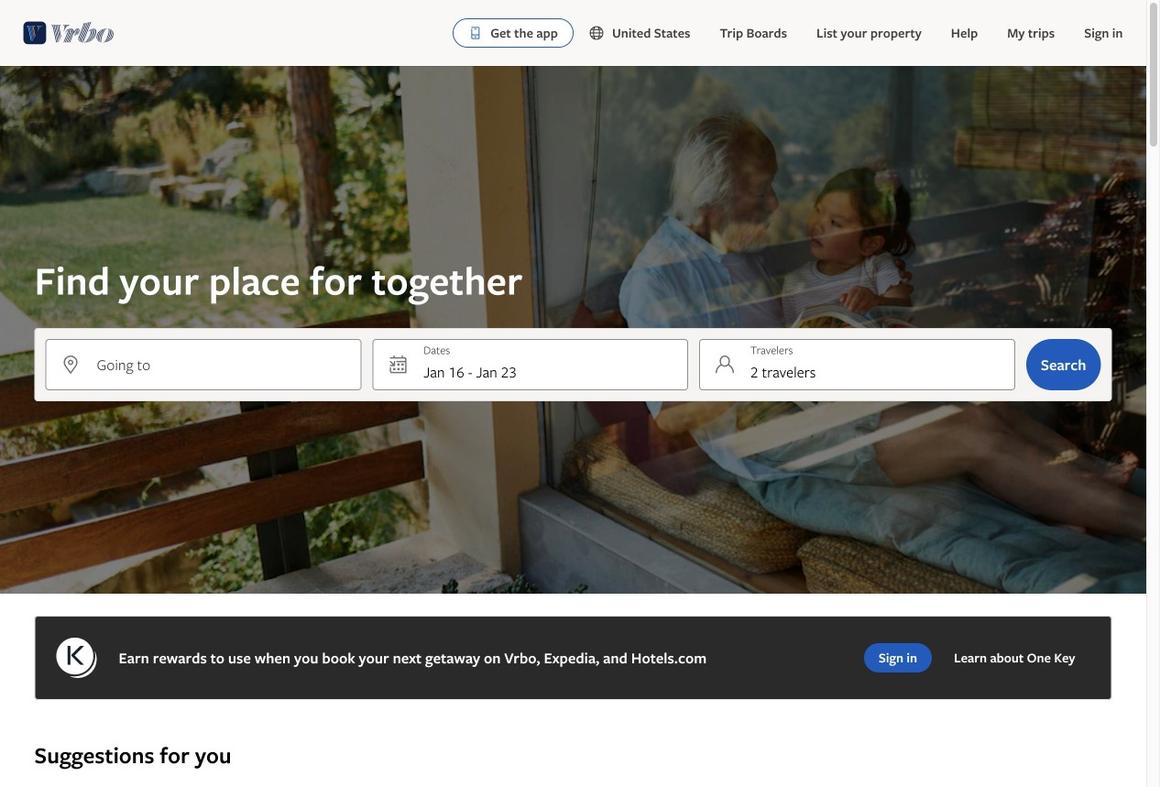 Task type: vqa. For each thing, say whether or not it's contained in the screenshot.
Download the app button image at left top
yes



Task type: describe. For each thing, give the bounding box(es) containing it.
download the app button image
[[469, 26, 483, 40]]

small image
[[589, 25, 612, 41]]

vrbo logo image
[[23, 18, 114, 48]]



Task type: locate. For each thing, give the bounding box(es) containing it.
main content
[[0, 66, 1147, 788]]

wizard region
[[0, 66, 1147, 594]]



